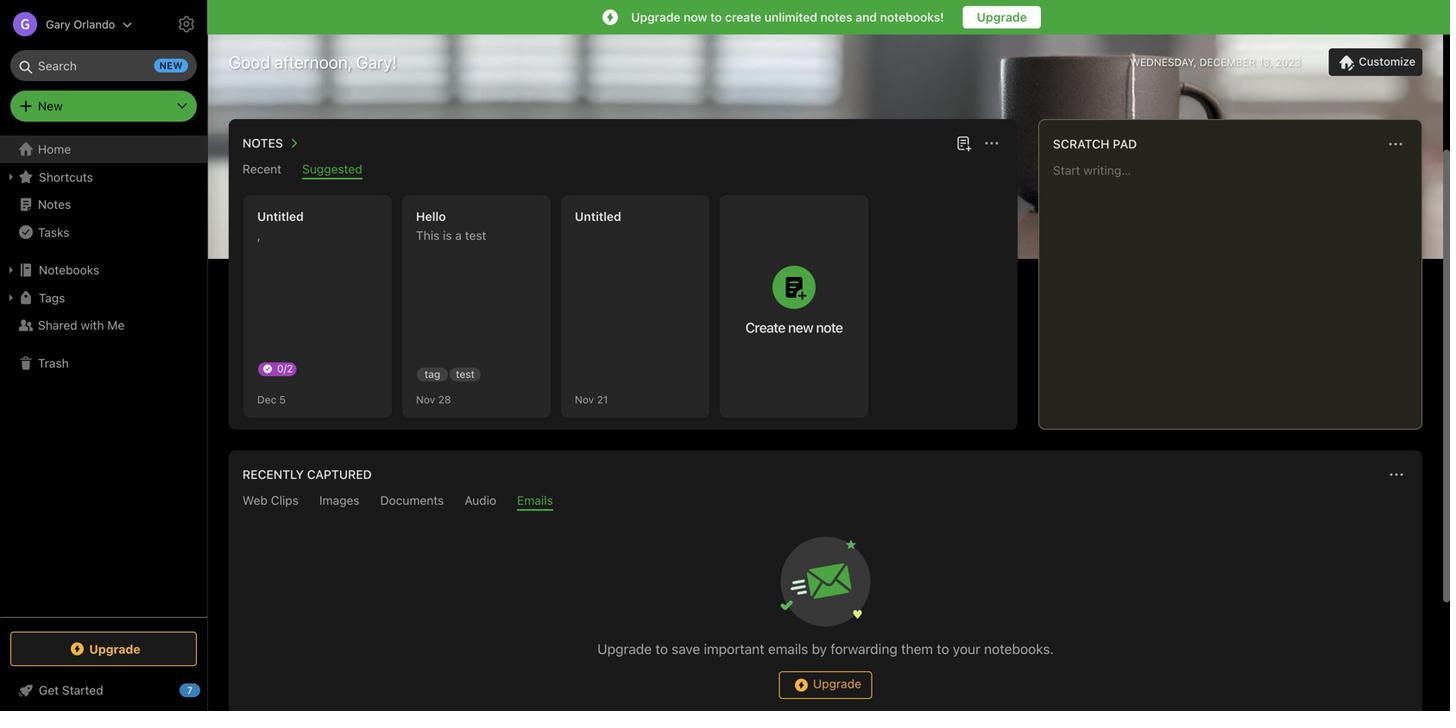 Task type: describe. For each thing, give the bounding box(es) containing it.
notebooks!
[[880, 10, 944, 24]]

upgrade inside popup button
[[89, 642, 141, 656]]

this
[[416, 228, 440, 243]]

started
[[62, 683, 103, 698]]

tags button
[[0, 284, 206, 312]]

new button
[[10, 91, 197, 122]]

nov for nov 28
[[416, 394, 435, 406]]

unlimited
[[765, 10, 818, 24]]

tasks button
[[0, 218, 206, 246]]

get started
[[39, 683, 103, 698]]

emails
[[768, 641, 808, 658]]

hello
[[416, 209, 446, 224]]

upgrade button inside the emails tab panel
[[779, 672, 873, 699]]

suggested tab
[[302, 162, 362, 180]]

notebooks
[[39, 263, 99, 277]]

recent tab
[[243, 162, 282, 180]]

nov 21
[[575, 394, 608, 406]]

wednesday, december 13, 2023
[[1131, 56, 1302, 68]]

new inside search field
[[159, 60, 183, 71]]

recently
[[243, 468, 304, 482]]

notes inside tree
[[38, 197, 71, 212]]

tree containing home
[[0, 136, 207, 617]]

and
[[856, 10, 877, 24]]

web
[[243, 493, 268, 508]]

home link
[[0, 136, 207, 163]]

1 vertical spatial test
[[456, 368, 475, 380]]

2 horizontal spatial to
[[937, 641, 950, 658]]

gary!
[[356, 52, 397, 72]]

1 horizontal spatial to
[[711, 10, 722, 24]]

emails tab panel
[[229, 511, 1423, 712]]

more actions field for scratch pad
[[1384, 132, 1408, 156]]

Help and Learning task checklist field
[[0, 677, 207, 705]]

customize button
[[1329, 48, 1423, 76]]

scratch pad button
[[1050, 134, 1137, 155]]

expand tags image
[[4, 291, 18, 305]]

documents tab
[[380, 493, 444, 511]]

1 horizontal spatial more actions image
[[1387, 465, 1407, 485]]

with
[[81, 318, 104, 332]]

tags
[[39, 291, 65, 305]]

shared with me link
[[0, 312, 206, 339]]

recently captured
[[243, 468, 372, 482]]

captured
[[307, 468, 372, 482]]

Start writing… text field
[[1053, 163, 1421, 415]]

images tab
[[319, 493, 360, 511]]

upgrade button
[[10, 632, 197, 667]]

notebooks.
[[984, 641, 1054, 658]]

tag
[[425, 368, 441, 380]]

upgrade to save important emails by forwarding them to your notebooks.
[[598, 641, 1054, 658]]

untitled for untitled
[[575, 209, 622, 224]]

forwarding
[[831, 641, 898, 658]]

1 horizontal spatial upgrade button
[[963, 6, 1041, 28]]

scratch
[[1053, 137, 1110, 151]]

trash link
[[0, 350, 206, 377]]

new inside button
[[788, 319, 813, 336]]

21
[[597, 394, 608, 406]]

recently captured button
[[239, 465, 372, 485]]

tasks
[[38, 225, 69, 239]]

28
[[438, 394, 451, 406]]

home
[[38, 142, 71, 156]]

december
[[1200, 56, 1256, 68]]

now
[[684, 10, 708, 24]]

suggested
[[302, 162, 362, 176]]

new search field
[[22, 50, 188, 81]]

hello this is a test
[[416, 209, 487, 243]]

create new note button
[[720, 195, 869, 418]]

7
[[187, 685, 193, 696]]

nov 28
[[416, 394, 451, 406]]

0 horizontal spatial to
[[656, 641, 668, 658]]

Account field
[[0, 7, 132, 41]]

untitled for untitled ,
[[257, 209, 304, 224]]

more actions image
[[1386, 134, 1407, 155]]

13,
[[1259, 56, 1273, 68]]

wednesday,
[[1131, 56, 1197, 68]]



Task type: vqa. For each thing, say whether or not it's contained in the screenshot.
tab list containing Recent
yes



Task type: locate. For each thing, give the bounding box(es) containing it.
clips
[[271, 493, 299, 508]]

new left note
[[788, 319, 813, 336]]

trash
[[38, 356, 69, 370]]

0 horizontal spatial notes
[[38, 197, 71, 212]]

create
[[746, 319, 785, 336]]

0 vertical spatial upgrade button
[[963, 6, 1041, 28]]

save
[[672, 641, 700, 658]]

dec 5
[[257, 394, 286, 406]]

test
[[465, 228, 487, 243], [456, 368, 475, 380]]

shared
[[38, 318, 77, 332]]

scratch pad
[[1053, 137, 1137, 151]]

pad
[[1113, 137, 1137, 151]]

new
[[38, 99, 63, 113]]

notes up recent
[[243, 136, 283, 150]]

dec
[[257, 394, 277, 406]]

recent
[[243, 162, 282, 176]]

tab list
[[232, 162, 1015, 180], [232, 493, 1420, 511]]

important
[[704, 641, 765, 658]]

notes button
[[239, 133, 304, 154]]

new
[[159, 60, 183, 71], [788, 319, 813, 336]]

nov for nov 21
[[575, 394, 594, 406]]

documents
[[380, 493, 444, 508]]

expand notebooks image
[[4, 263, 18, 277]]

shortcuts button
[[0, 163, 206, 191]]

settings image
[[176, 14, 197, 35]]

to
[[711, 10, 722, 24], [656, 641, 668, 658], [937, 641, 950, 658]]

1 vertical spatial new
[[788, 319, 813, 336]]

notes link
[[0, 191, 206, 218]]

me
[[107, 318, 125, 332]]

shared with me
[[38, 318, 125, 332]]

0 vertical spatial new
[[159, 60, 183, 71]]

shortcuts
[[39, 170, 93, 184]]

images
[[319, 493, 360, 508]]

them
[[901, 641, 933, 658]]

Search text field
[[22, 50, 185, 81]]

1 nov from the left
[[416, 394, 435, 406]]

get
[[39, 683, 59, 698]]

untitled ,
[[257, 209, 304, 243]]

more actions field for recently captured
[[1385, 463, 1409, 487]]

2 tab list from the top
[[232, 493, 1420, 511]]

to left your
[[937, 641, 950, 658]]

create
[[725, 10, 762, 24]]

0 horizontal spatial untitled
[[257, 209, 304, 224]]

test inside hello this is a test
[[465, 228, 487, 243]]

tab list for recently captured
[[232, 493, 1420, 511]]

customize
[[1359, 55, 1416, 68]]

emails tab
[[517, 493, 553, 511]]

untitled
[[257, 209, 304, 224], [575, 209, 622, 224]]

gary orlando
[[46, 18, 115, 31]]

More actions field
[[980, 131, 1004, 155], [1384, 132, 1408, 156], [1385, 463, 1409, 487]]

1 untitled from the left
[[257, 209, 304, 224]]

is
[[443, 228, 452, 243]]

by
[[812, 641, 827, 658]]

web clips
[[243, 493, 299, 508]]

suggested tab panel
[[229, 180, 1018, 430]]

1 horizontal spatial new
[[788, 319, 813, 336]]

afternoon,
[[274, 52, 352, 72]]

test right a
[[465, 228, 487, 243]]

upgrade now to create unlimited notes and notebooks!
[[631, 10, 944, 24]]

emails
[[517, 493, 553, 508]]

1 vertical spatial notes
[[38, 197, 71, 212]]

0 vertical spatial notes
[[243, 136, 283, 150]]

more actions image
[[982, 133, 1003, 154], [1387, 465, 1407, 485]]

nov left 21
[[575, 394, 594, 406]]

audio
[[465, 493, 497, 508]]

1 tab list from the top
[[232, 162, 1015, 180]]

tree
[[0, 136, 207, 617]]

notebooks link
[[0, 256, 206, 284]]

2 nov from the left
[[575, 394, 594, 406]]

0 vertical spatial more actions image
[[982, 133, 1003, 154]]

0 vertical spatial test
[[465, 228, 487, 243]]

0/2
[[277, 363, 293, 375]]

tab list for notes
[[232, 162, 1015, 180]]

orlando
[[74, 18, 115, 31]]

1 horizontal spatial untitled
[[575, 209, 622, 224]]

1 horizontal spatial nov
[[575, 394, 594, 406]]

5
[[279, 394, 286, 406]]

click to collapse image
[[201, 680, 214, 700]]

1 vertical spatial tab list
[[232, 493, 1420, 511]]

2023
[[1276, 56, 1302, 68]]

good afternoon, gary!
[[229, 52, 397, 72]]

create new note
[[746, 319, 843, 336]]

audio tab
[[465, 493, 497, 511]]

0 horizontal spatial upgrade button
[[779, 672, 873, 699]]

nov left 28
[[416, 394, 435, 406]]

tab list containing web clips
[[232, 493, 1420, 511]]

your
[[953, 641, 981, 658]]

good
[[229, 52, 270, 72]]

note
[[816, 319, 843, 336]]

notes
[[243, 136, 283, 150], [38, 197, 71, 212]]

notes up tasks
[[38, 197, 71, 212]]

to left save
[[656, 641, 668, 658]]

new down settings image
[[159, 60, 183, 71]]

web clips tab
[[243, 493, 299, 511]]

1 horizontal spatial notes
[[243, 136, 283, 150]]

notes
[[821, 10, 853, 24]]

to right now
[[711, 10, 722, 24]]

test right tag
[[456, 368, 475, 380]]

upgrade
[[631, 10, 681, 24], [977, 10, 1027, 24], [598, 641, 652, 658], [89, 642, 141, 656], [813, 677, 862, 691]]

0 horizontal spatial nov
[[416, 394, 435, 406]]

a
[[455, 228, 462, 243]]

tab list containing recent
[[232, 162, 1015, 180]]

nov
[[416, 394, 435, 406], [575, 394, 594, 406]]

1 vertical spatial upgrade button
[[779, 672, 873, 699]]

0 vertical spatial tab list
[[232, 162, 1015, 180]]

0 horizontal spatial more actions image
[[982, 133, 1003, 154]]

1 vertical spatial more actions image
[[1387, 465, 1407, 485]]

gary
[[46, 18, 71, 31]]

notes inside button
[[243, 136, 283, 150]]

upgrade button
[[963, 6, 1041, 28], [779, 672, 873, 699]]

2 untitled from the left
[[575, 209, 622, 224]]

,
[[257, 228, 261, 243]]

0 horizontal spatial new
[[159, 60, 183, 71]]



